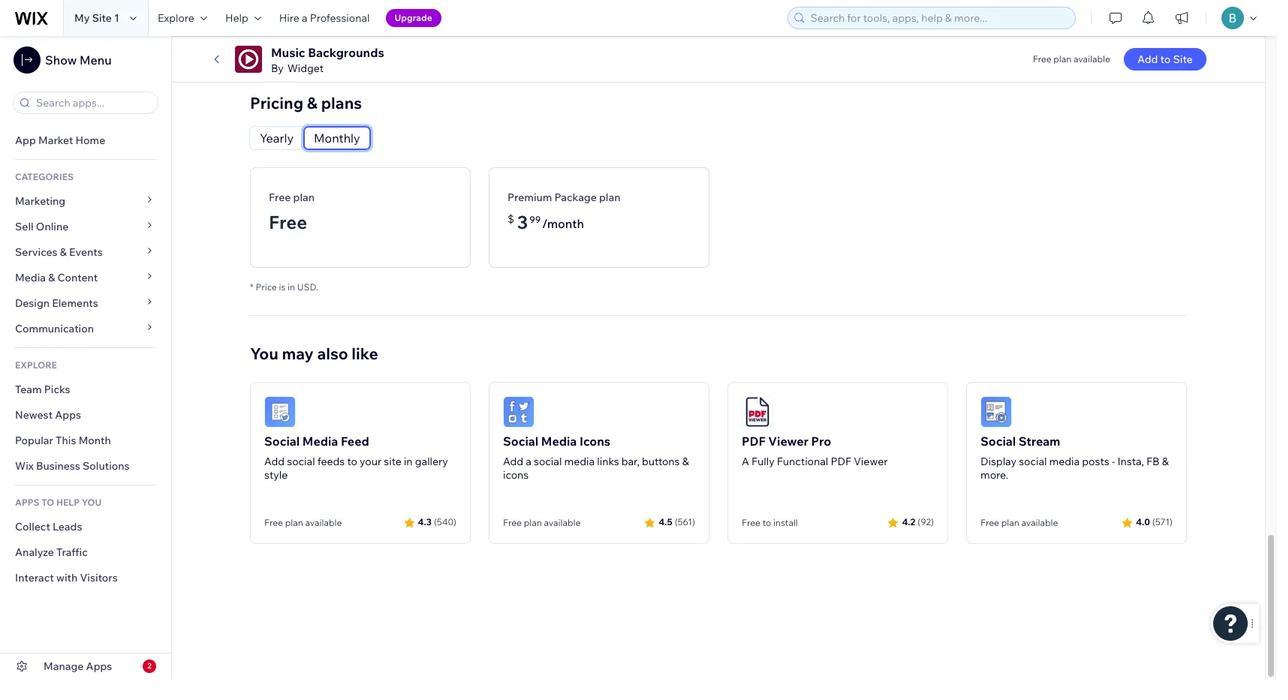 Task type: vqa. For each thing, say whether or not it's contained in the screenshot.


Task type: describe. For each thing, give the bounding box(es) containing it.
icons
[[503, 468, 529, 482]]

4.0
[[1136, 517, 1150, 528]]

month
[[79, 434, 111, 447]]

media inside 'link'
[[15, 271, 46, 285]]

apps for newest apps
[[55, 408, 81, 422]]

4.5 (561)
[[659, 517, 695, 528]]

links
[[597, 455, 619, 468]]

media & content
[[15, 271, 98, 285]]

$ 3 99 /month
[[507, 211, 584, 233]]

1 horizontal spatial pdf
[[831, 455, 851, 468]]

app market home link
[[0, 128, 171, 153]]

services & events
[[15, 245, 103, 259]]

monthly button
[[304, 127, 370, 149]]

social media icons logo image
[[503, 396, 535, 428]]

home
[[75, 134, 105, 147]]

social stream display social media posts - insta, fb & more.
[[980, 434, 1169, 482]]

show menu button
[[14, 47, 112, 74]]

4.2 (92)
[[902, 517, 934, 528]]

market
[[38, 134, 73, 147]]

explore
[[158, 11, 194, 25]]

more.
[[980, 468, 1008, 482]]

also
[[317, 344, 348, 363]]

fb
[[1146, 455, 1160, 468]]

add to site button
[[1124, 48, 1206, 71]]

icons
[[579, 434, 610, 449]]

media for social media icons
[[541, 434, 577, 449]]

social for social stream
[[980, 434, 1016, 449]]

content
[[57, 271, 98, 285]]

traffic
[[56, 546, 88, 559]]

this
[[56, 434, 76, 447]]

elements
[[52, 297, 98, 310]]

1 vertical spatial viewer
[[854, 455, 888, 468]]

services
[[15, 245, 57, 259]]

media for social media feed
[[302, 434, 338, 449]]

wix
[[15, 459, 34, 473]]

4.2
[[902, 517, 915, 528]]

manage
[[44, 660, 84, 673]]

wix business solutions link
[[0, 453, 171, 479]]

interact with visitors
[[15, 571, 118, 585]]

my site 1
[[74, 11, 119, 25]]

services & events link
[[0, 239, 171, 265]]

social stream logo image
[[980, 396, 1012, 428]]

business
[[36, 459, 80, 473]]

team
[[15, 383, 42, 396]]

premium
[[507, 190, 552, 204]]

posts
[[1082, 455, 1109, 468]]

sell online
[[15, 220, 69, 233]]

help
[[225, 11, 248, 25]]

package
[[554, 190, 597, 204]]

music
[[271, 45, 305, 60]]

free plan available for social stream
[[980, 517, 1058, 528]]

collect leads
[[15, 520, 82, 534]]

show
[[45, 53, 77, 68]]

collect leads link
[[0, 514, 171, 540]]

pdf viewer pro logo image
[[742, 396, 773, 428]]

media inside social media icons add a social media links bar, buttons & icons
[[564, 455, 595, 468]]

4.5
[[659, 517, 672, 528]]

& inside social stream display social media posts - insta, fb & more.
[[1162, 455, 1169, 468]]

4.3
[[418, 517, 432, 528]]

marketing
[[15, 194, 65, 208]]

& for events
[[60, 245, 67, 259]]

is
[[279, 281, 286, 293]]

insta,
[[1117, 455, 1144, 468]]

visitors
[[80, 571, 118, 585]]

style
[[264, 468, 288, 482]]

a inside social media icons add a social media links bar, buttons & icons
[[526, 455, 531, 468]]

categories
[[15, 171, 74, 182]]

help
[[56, 497, 80, 508]]

0 horizontal spatial viewer
[[768, 434, 808, 449]]

hire a professional link
[[270, 0, 379, 36]]

manage apps
[[44, 660, 112, 673]]

hire
[[279, 11, 299, 25]]

add for social media feed
[[264, 455, 285, 468]]

popular this month
[[15, 434, 111, 447]]

hire a professional
[[279, 11, 370, 25]]

& inside social media icons add a social media links bar, buttons & icons
[[682, 455, 689, 468]]

0 vertical spatial in
[[288, 281, 295, 293]]

yearly
[[260, 130, 294, 145]]

plan inside free plan free
[[293, 190, 315, 204]]

install
[[773, 517, 798, 528]]

& for content
[[48, 271, 55, 285]]

your
[[360, 455, 381, 468]]

collect
[[15, 520, 50, 534]]

to for add
[[1160, 53, 1171, 66]]

design
[[15, 297, 50, 310]]

to for free
[[763, 517, 771, 528]]

upgrade
[[395, 12, 432, 23]]

feeds
[[317, 455, 345, 468]]

marketing link
[[0, 188, 171, 214]]

apps
[[15, 497, 39, 508]]

professional
[[310, 11, 370, 25]]

widget
[[287, 62, 324, 75]]

/month
[[542, 216, 584, 231]]

you
[[82, 497, 102, 508]]

popular
[[15, 434, 53, 447]]

available left the add to site button
[[1074, 53, 1110, 65]]

free plan available for social media icons
[[503, 517, 581, 528]]

show menu
[[45, 53, 112, 68]]



Task type: locate. For each thing, give the bounding box(es) containing it.
apps
[[55, 408, 81, 422], [86, 660, 112, 673]]

3 social from the left
[[1019, 455, 1047, 468]]

2 horizontal spatial to
[[1160, 53, 1171, 66]]

apps for manage apps
[[86, 660, 112, 673]]

social
[[287, 455, 315, 468], [534, 455, 562, 468], [1019, 455, 1047, 468]]

sell
[[15, 220, 34, 233]]

1 horizontal spatial a
[[526, 455, 531, 468]]

design elements link
[[0, 291, 171, 316]]

99
[[529, 214, 541, 225]]

0 horizontal spatial a
[[302, 11, 307, 25]]

0 horizontal spatial media
[[564, 455, 595, 468]]

add inside button
[[1137, 53, 1158, 66]]

design elements
[[15, 297, 98, 310]]

social inside social stream display social media posts - insta, fb & more.
[[980, 434, 1016, 449]]

1 horizontal spatial media
[[1049, 455, 1080, 468]]

1 horizontal spatial site
[[1173, 53, 1193, 66]]

1 horizontal spatial in
[[404, 455, 413, 468]]

price
[[256, 281, 277, 293]]

picks
[[44, 383, 70, 396]]

team picks link
[[0, 377, 171, 402]]

free plan available
[[1033, 53, 1110, 65], [264, 517, 342, 528], [503, 517, 581, 528], [980, 517, 1058, 528]]

feed
[[341, 434, 369, 449]]

2 horizontal spatial add
[[1137, 53, 1158, 66]]

add inside social media feed add social feeds to your site in gallery style
[[264, 455, 285, 468]]

in right site
[[404, 455, 413, 468]]

social down social media feed logo
[[264, 434, 300, 449]]

social down social media icons logo
[[503, 434, 538, 449]]

interact
[[15, 571, 54, 585]]

social inside social media feed add social feeds to your site in gallery style
[[287, 455, 315, 468]]

newest
[[15, 408, 53, 422]]

1 horizontal spatial add
[[503, 455, 523, 468]]

$
[[507, 212, 514, 226]]

0 horizontal spatial add
[[264, 455, 285, 468]]

you
[[250, 344, 278, 363]]

to
[[41, 497, 54, 508]]

media left posts
[[1049, 455, 1080, 468]]

add inside social media icons add a social media links bar, buttons & icons
[[503, 455, 523, 468]]

& right the buttons
[[682, 455, 689, 468]]

2 social from the left
[[534, 455, 562, 468]]

1 horizontal spatial viewer
[[854, 455, 888, 468]]

my
[[74, 11, 90, 25]]

1 media from the left
[[564, 455, 595, 468]]

3
[[517, 211, 528, 233]]

by
[[271, 62, 284, 75]]

backgrounds
[[308, 45, 384, 60]]

sell online link
[[0, 214, 171, 239]]

apps right manage
[[86, 660, 112, 673]]

& left the plans
[[307, 93, 318, 112]]

0 horizontal spatial site
[[92, 11, 112, 25]]

1 vertical spatial a
[[526, 455, 531, 468]]

0 horizontal spatial to
[[347, 455, 357, 468]]

viewer
[[768, 434, 808, 449], [854, 455, 888, 468]]

available for social media icons
[[544, 517, 581, 528]]

a down social media icons logo
[[526, 455, 531, 468]]

1 social from the left
[[287, 455, 315, 468]]

add for social media icons
[[503, 455, 523, 468]]

2
[[147, 661, 152, 671]]

1
[[114, 11, 119, 25]]

media up 'feeds'
[[302, 434, 338, 449]]

media & content link
[[0, 265, 171, 291]]

0 horizontal spatial apps
[[55, 408, 81, 422]]

communication link
[[0, 316, 171, 342]]

gallery
[[415, 455, 448, 468]]

pro
[[811, 434, 831, 449]]

buttons
[[642, 455, 680, 468]]

a right the hire
[[302, 11, 307, 25]]

0 vertical spatial apps
[[55, 408, 81, 422]]

newest apps link
[[0, 402, 171, 428]]

0 vertical spatial pdf
[[742, 434, 766, 449]]

0 horizontal spatial social
[[264, 434, 300, 449]]

site
[[384, 455, 401, 468]]

social left 'feeds'
[[287, 455, 315, 468]]

1 horizontal spatial social
[[503, 434, 538, 449]]

may
[[282, 344, 314, 363]]

1 vertical spatial in
[[404, 455, 413, 468]]

social inside social stream display social media posts - insta, fb & more.
[[1019, 455, 1047, 468]]

with
[[56, 571, 78, 585]]

media inside social media feed add social feeds to your site in gallery style
[[302, 434, 338, 449]]

sidebar element
[[0, 36, 172, 679]]

& left events
[[60, 245, 67, 259]]

a
[[742, 455, 749, 468]]

2 horizontal spatial media
[[541, 434, 577, 449]]

(540)
[[434, 517, 456, 528]]

0 vertical spatial site
[[92, 11, 112, 25]]

media inside social media icons add a social media links bar, buttons & icons
[[541, 434, 577, 449]]

pdf up a
[[742, 434, 766, 449]]

social inside social media feed add social feeds to your site in gallery style
[[264, 434, 300, 449]]

premium package plan
[[507, 190, 620, 204]]

2 horizontal spatial social
[[980, 434, 1016, 449]]

*
[[250, 281, 254, 293]]

to inside social media feed add social feeds to your site in gallery style
[[347, 455, 357, 468]]

1 vertical spatial pdf
[[831, 455, 851, 468]]

0 horizontal spatial in
[[288, 281, 295, 293]]

1 horizontal spatial social
[[534, 455, 562, 468]]

2 vertical spatial to
[[763, 517, 771, 528]]

0 horizontal spatial media
[[15, 271, 46, 285]]

site
[[92, 11, 112, 25], [1173, 53, 1193, 66]]

social down stream
[[1019, 455, 1047, 468]]

Search for tools, apps, help & more... field
[[806, 8, 1071, 29]]

in right is
[[288, 281, 295, 293]]

3 social from the left
[[980, 434, 1016, 449]]

display
[[980, 455, 1016, 468]]

& inside 'link'
[[48, 271, 55, 285]]

in inside social media feed add social feeds to your site in gallery style
[[404, 455, 413, 468]]

to inside button
[[1160, 53, 1171, 66]]

app market home
[[15, 134, 105, 147]]

leads
[[53, 520, 82, 534]]

stream
[[1019, 434, 1060, 449]]

media
[[564, 455, 595, 468], [1049, 455, 1080, 468]]

online
[[36, 220, 69, 233]]

social up display
[[980, 434, 1016, 449]]

1 vertical spatial to
[[347, 455, 357, 468]]

pdf down pro
[[831, 455, 851, 468]]

viewer up functional
[[768, 434, 808, 449]]

(561)
[[675, 517, 695, 528]]

analyze traffic
[[15, 546, 88, 559]]

media up design
[[15, 271, 46, 285]]

interact with visitors link
[[0, 565, 171, 591]]

1 vertical spatial apps
[[86, 660, 112, 673]]

available down social media icons add a social media links bar, buttons & icons
[[544, 517, 581, 528]]

(571)
[[1152, 517, 1173, 528]]

social for social media feed
[[264, 434, 300, 449]]

site inside button
[[1173, 53, 1193, 66]]

social right "icons"
[[534, 455, 562, 468]]

1 horizontal spatial to
[[763, 517, 771, 528]]

available for social media feed
[[305, 517, 342, 528]]

popular this month link
[[0, 428, 171, 453]]

social inside social media icons add a social media links bar, buttons & icons
[[503, 434, 538, 449]]

pricing & plans
[[250, 93, 362, 112]]

media inside social stream display social media posts - insta, fb & more.
[[1049, 455, 1080, 468]]

0 vertical spatial a
[[302, 11, 307, 25]]

viewer right functional
[[854, 455, 888, 468]]

analyze traffic link
[[0, 540, 171, 565]]

help button
[[216, 0, 270, 36]]

plans
[[321, 93, 362, 112]]

team picks
[[15, 383, 70, 396]]

1 social from the left
[[264, 434, 300, 449]]

free to install
[[742, 517, 798, 528]]

(92)
[[918, 517, 934, 528]]

& for plans
[[307, 93, 318, 112]]

0 horizontal spatial social
[[287, 455, 315, 468]]

social media icons add a social media links bar, buttons & icons
[[503, 434, 689, 482]]

social for social media icons
[[503, 434, 538, 449]]

social media feed logo image
[[264, 396, 296, 428]]

available down 'feeds'
[[305, 517, 342, 528]]

free plan available for social media feed
[[264, 517, 342, 528]]

&
[[307, 93, 318, 112], [60, 245, 67, 259], [48, 271, 55, 285], [682, 455, 689, 468], [1162, 455, 1169, 468]]

in
[[288, 281, 295, 293], [404, 455, 413, 468]]

2 media from the left
[[1049, 455, 1080, 468]]

app
[[15, 134, 36, 147]]

media down icons
[[564, 455, 595, 468]]

0 vertical spatial viewer
[[768, 434, 808, 449]]

1 horizontal spatial media
[[302, 434, 338, 449]]

bar,
[[621, 455, 640, 468]]

music backgrounds logo image
[[235, 46, 262, 73]]

& right fb
[[1162, 455, 1169, 468]]

available for social stream
[[1021, 517, 1058, 528]]

2 horizontal spatial social
[[1019, 455, 1047, 468]]

1 horizontal spatial apps
[[86, 660, 112, 673]]

0 vertical spatial to
[[1160, 53, 1171, 66]]

social inside social media icons add a social media links bar, buttons & icons
[[534, 455, 562, 468]]

music backgrounds by widget
[[271, 45, 384, 75]]

2 social from the left
[[503, 434, 538, 449]]

available down social stream display social media posts - insta, fb & more.
[[1021, 517, 1058, 528]]

add
[[1137, 53, 1158, 66], [264, 455, 285, 468], [503, 455, 523, 468]]

apps up this
[[55, 408, 81, 422]]

0 horizontal spatial pdf
[[742, 434, 766, 449]]

media left icons
[[541, 434, 577, 449]]

pdf
[[742, 434, 766, 449], [831, 455, 851, 468]]

& left content
[[48, 271, 55, 285]]

Search apps... field
[[32, 92, 153, 113]]

1 vertical spatial site
[[1173, 53, 1193, 66]]

you may also like
[[250, 344, 378, 363]]

4.0 (571)
[[1136, 517, 1173, 528]]

monthly
[[314, 130, 360, 145]]



